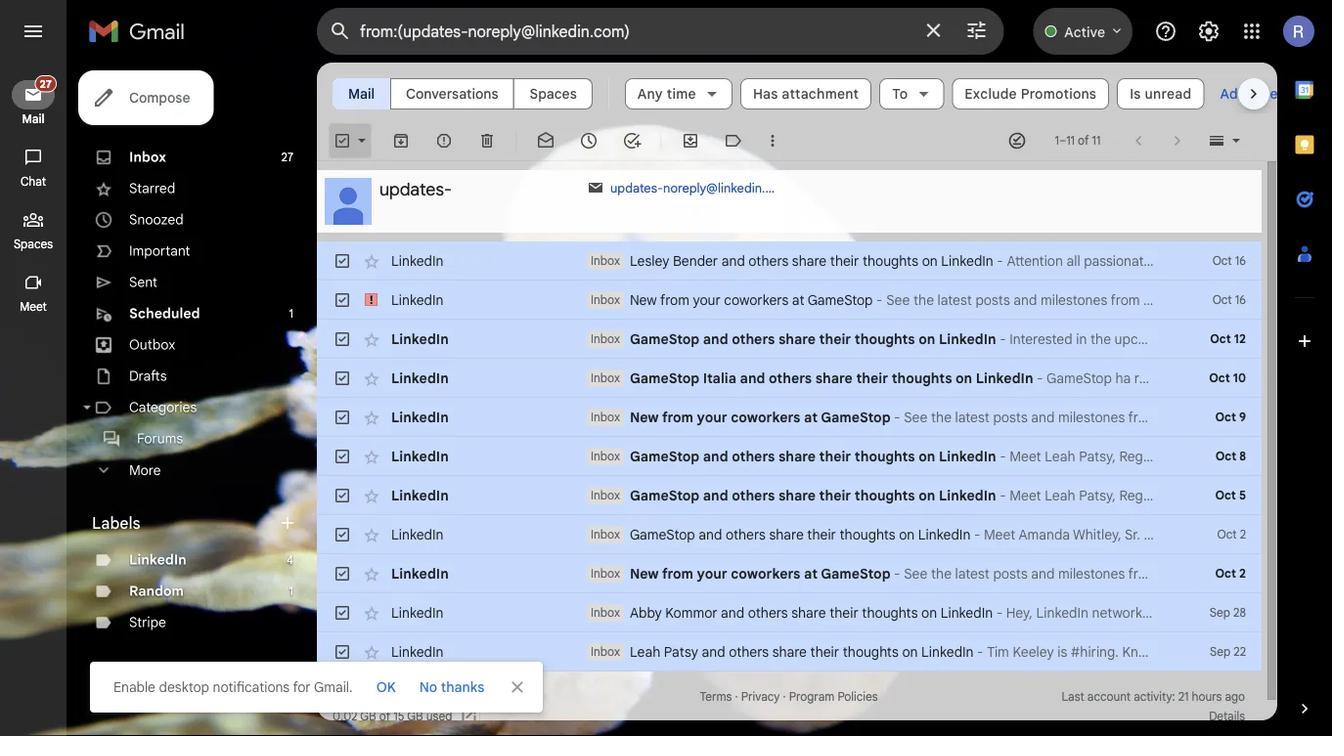 Task type: locate. For each thing, give the bounding box(es) containing it.
2 row from the top
[[317, 281, 1262, 320]]

sep 28
[[1210, 606, 1247, 621]]

attachment
[[782, 85, 859, 102]]

0 horizontal spatial gb
[[360, 710, 376, 725]]

1 2 from the top
[[1240, 528, 1247, 543]]

your down 'bender'
[[693, 292, 721, 309]]

coworkers down inbox lesley bender and others share their thoughts on linkedin -
[[725, 292, 789, 309]]

program policies link
[[789, 690, 878, 705]]

21
[[1179, 690, 1189, 705]]

2
[[1240, 528, 1247, 543], [1240, 567, 1247, 582]]

tab list
[[1278, 63, 1333, 666]]

0.02
[[333, 710, 358, 725]]

-
[[998, 252, 1004, 270], [877, 292, 883, 309], [1000, 331, 1007, 348], [1037, 370, 1044, 387], [895, 409, 901, 426], [1000, 448, 1007, 465], [1000, 487, 1007, 504], [975, 526, 981, 544], [895, 566, 901, 583], [997, 605, 1003, 622], [978, 644, 984, 661]]

0 vertical spatial 16
[[1236, 254, 1247, 269]]

11 right –
[[1093, 134, 1101, 148]]

inbox inside inbox leah patsy and others share their thoughts on linkedin -
[[591, 645, 620, 660]]

oct 2 up sep 28
[[1216, 567, 1247, 582]]

footer
[[380, 178, 556, 200], [317, 688, 1262, 727]]

unread
[[1145, 85, 1192, 102]]

2 down '5'
[[1240, 528, 1247, 543]]

–
[[1060, 134, 1067, 148]]

2 gb from the left
[[407, 710, 423, 725]]

sent link
[[129, 274, 157, 291]]

10
[[1234, 371, 1247, 386]]

conversations
[[406, 85, 499, 102]]

your down italia
[[697, 409, 728, 426]]

0 vertical spatial 27
[[40, 77, 52, 91]]

inbox gamestop and others share their thoughts on linkedin - for oct 5
[[591, 487, 1010, 504]]

sep left 22
[[1211, 645, 1231, 660]]

from
[[661, 292, 690, 309], [662, 409, 694, 426], [662, 566, 694, 583]]

inbox inside the 'inbox gamestop italia and others share their thoughts on linkedin -'
[[591, 371, 620, 386]]

0 horizontal spatial spaces
[[14, 237, 53, 252]]

1 gb from the left
[[360, 710, 376, 725]]

spaces inside "button"
[[530, 85, 577, 102]]

inbox for ninth row
[[591, 567, 620, 582]]

alert
[[31, 45, 1302, 713]]

3 row from the top
[[317, 320, 1262, 359]]

thanks
[[441, 679, 485, 696]]

3 new from the top
[[630, 566, 659, 583]]

alert containing enable desktop notifications for gmail.
[[31, 45, 1302, 713]]

exclude promotions button
[[952, 78, 1110, 110]]

settings image
[[1198, 20, 1221, 43]]

27
[[40, 77, 52, 91], [281, 150, 294, 165]]

spaces down chat heading
[[14, 237, 53, 252]]

outbox
[[129, 337, 175, 354]]

1 horizontal spatial gb
[[407, 710, 423, 725]]

support image
[[1155, 20, 1178, 43]]

and
[[722, 252, 745, 270], [703, 331, 729, 348], [740, 370, 766, 387], [703, 448, 729, 465], [703, 487, 729, 504], [699, 526, 723, 544], [721, 605, 745, 622], [702, 644, 726, 661]]

main content
[[317, 63, 1333, 727]]

meet heading
[[0, 299, 67, 315]]

account
[[1088, 690, 1131, 705]]

1 vertical spatial 27
[[281, 150, 294, 165]]

oct 16
[[1213, 254, 1247, 269], [1213, 293, 1247, 308]]

oct 2 down oct 5
[[1218, 528, 1247, 543]]

2 2 from the top
[[1240, 567, 1247, 582]]

of left 15
[[379, 710, 391, 725]]

meet
[[20, 300, 47, 315]]

2 up '28'
[[1240, 567, 1247, 582]]

7 row from the top
[[317, 477, 1262, 516]]

your for oct 9
[[697, 409, 728, 426]]

0 vertical spatial sep
[[1210, 606, 1231, 621]]

1 vertical spatial 1
[[289, 307, 294, 321]]

clear search image
[[914, 11, 954, 50]]

inbox for ninth row from the bottom
[[591, 332, 620, 347]]

2 new from the top
[[630, 409, 659, 426]]

your for oct 2
[[697, 566, 728, 583]]

inbox lesley bender and others share their thoughts on linkedin -
[[591, 252, 1007, 270]]

main menu image
[[22, 20, 45, 43]]

more button
[[78, 455, 305, 486]]

3 inbox gamestop and others share their thoughts on linkedin - from the top
[[591, 487, 1010, 504]]

at
[[792, 292, 805, 309], [804, 409, 818, 426], [804, 566, 818, 583]]

search in mail image
[[323, 14, 358, 49]]

lesley
[[630, 252, 670, 270]]

of right –
[[1079, 134, 1090, 148]]

2 vertical spatial 1
[[289, 585, 294, 599]]

1 vertical spatial 2
[[1240, 567, 1247, 582]]

inbox inside inbox abby kommor and others share their thoughts on linkedin -
[[591, 606, 620, 621]]

inbox gamestop italia and others share their thoughts on linkedin -
[[591, 370, 1047, 387]]

inbox for 8th row
[[591, 528, 620, 543]]

snoozed link
[[129, 211, 184, 229]]

11 row from the top
[[317, 633, 1262, 672]]

new
[[630, 292, 657, 309], [630, 409, 659, 426], [630, 566, 659, 583]]

0 vertical spatial oct 2
[[1218, 528, 1247, 543]]

inbox new from your coworkers at gamestop - down 'bender'
[[591, 292, 887, 309]]

drafts link
[[129, 368, 167, 385]]

of
[[1079, 134, 1090, 148], [379, 710, 391, 725]]

forums link
[[137, 431, 183, 448]]

snooze image
[[579, 131, 599, 151]]

0 horizontal spatial mail
[[22, 112, 45, 127]]

spaces up mark as read icon at the top
[[530, 85, 577, 102]]

forums
[[137, 431, 183, 448]]

2 vertical spatial coworkers
[[731, 566, 801, 583]]

gmail.
[[314, 679, 353, 696]]

inbox new from your coworkers at gamestop - down italia
[[591, 409, 904, 426]]

None checkbox
[[333, 131, 352, 151], [333, 369, 352, 388], [333, 447, 352, 467], [333, 486, 352, 506], [333, 565, 352, 584], [333, 131, 352, 151], [333, 369, 352, 388], [333, 447, 352, 467], [333, 486, 352, 506], [333, 565, 352, 584]]

9 row from the top
[[317, 555, 1262, 594]]

1 vertical spatial spaces
[[14, 237, 53, 252]]

row
[[317, 242, 1262, 281], [317, 281, 1262, 320], [317, 320, 1262, 359], [317, 359, 1262, 398], [317, 398, 1262, 437], [317, 437, 1262, 477], [317, 477, 1262, 516], [317, 516, 1262, 555], [317, 555, 1262, 594], [317, 594, 1262, 633], [317, 633, 1262, 672]]

italia
[[703, 370, 737, 387]]

is unread
[[1130, 85, 1192, 102]]

4 inbox gamestop and others share their thoughts on linkedin - from the top
[[591, 526, 984, 544]]

1 inbox gamestop and others share their thoughts on linkedin - from the top
[[591, 331, 1010, 348]]

spaces inside 'heading'
[[14, 237, 53, 252]]

·
[[735, 690, 738, 705], [783, 690, 786, 705]]

sep
[[1210, 606, 1231, 621], [1211, 645, 1231, 660]]

2 vertical spatial at
[[804, 566, 818, 583]]

mail down search in mail icon
[[348, 85, 375, 102]]

1 · from the left
[[735, 690, 738, 705]]

navigation
[[0, 63, 69, 737]]

15
[[394, 710, 405, 725]]

4
[[287, 553, 294, 568]]

1 horizontal spatial 11
[[1093, 134, 1101, 148]]

2 vertical spatial inbox new from your coworkers at gamestop -
[[591, 566, 904, 583]]

0 vertical spatial mail
[[348, 85, 375, 102]]

1 vertical spatial 16
[[1236, 293, 1247, 308]]

28
[[1234, 606, 1247, 621]]

1 vertical spatial new
[[630, 409, 659, 426]]

1 horizontal spatial mail
[[348, 85, 375, 102]]

mark as read image
[[536, 131, 556, 151]]

1 vertical spatial footer
[[317, 688, 1262, 727]]

1 vertical spatial coworkers
[[731, 409, 801, 426]]

0 vertical spatial new
[[630, 292, 657, 309]]

0 vertical spatial 2
[[1240, 528, 1247, 543]]

mail inside heading
[[22, 112, 45, 127]]

coworkers up inbox abby kommor and others share their thoughts on linkedin -
[[731, 566, 801, 583]]

1 vertical spatial inbox new from your coworkers at gamestop -
[[591, 409, 904, 426]]

inbox new from your coworkers at gamestop - up inbox abby kommor and others share their thoughts on linkedin -
[[591, 566, 904, 583]]

1 vertical spatial oct 16
[[1213, 293, 1247, 308]]

None checkbox
[[333, 251, 352, 271], [333, 291, 352, 310], [333, 330, 352, 349], [333, 408, 352, 428], [333, 526, 352, 545], [333, 604, 352, 623], [333, 643, 352, 663], [333, 251, 352, 271], [333, 291, 352, 310], [333, 330, 352, 349], [333, 408, 352, 428], [333, 526, 352, 545], [333, 604, 352, 623], [333, 643, 352, 663]]

at down inbox lesley bender and others share their thoughts on linkedin -
[[792, 292, 805, 309]]

1 horizontal spatial ·
[[783, 690, 786, 705]]

3 inbox new from your coworkers at gamestop - from the top
[[591, 566, 904, 583]]

1 16 from the top
[[1236, 254, 1247, 269]]

2 inbox gamestop and others share their thoughts on linkedin - from the top
[[591, 448, 1010, 465]]

11 down the promotions
[[1067, 134, 1075, 148]]

at down the 'inbox gamestop italia and others share their thoughts on linkedin -' at bottom
[[804, 409, 818, 426]]

inbox gamestop and others share their thoughts on linkedin -
[[591, 331, 1010, 348], [591, 448, 1010, 465], [591, 487, 1010, 504], [591, 526, 984, 544]]

1 – 11 of 11
[[1055, 134, 1101, 148]]

ago
[[1226, 690, 1246, 705]]

exclude promotions
[[965, 85, 1097, 102]]

oct 16 for new from your coworkers at gamestop
[[1213, 293, 1247, 308]]

starred
[[129, 180, 175, 197]]

1 vertical spatial at
[[804, 409, 818, 426]]

0 horizontal spatial ·
[[735, 690, 738, 705]]

· right terms link
[[735, 690, 738, 705]]

1 horizontal spatial spaces
[[530, 85, 577, 102]]

at up inbox abby kommor and others share their thoughts on linkedin -
[[804, 566, 818, 583]]

leah
[[630, 644, 661, 661]]

1 horizontal spatial of
[[1079, 134, 1090, 148]]

2 vertical spatial from
[[662, 566, 694, 583]]

0 vertical spatial oct 16
[[1213, 254, 1247, 269]]

for
[[293, 679, 311, 696]]

footer containing terms
[[317, 688, 1262, 727]]

mail inside button
[[348, 85, 375, 102]]

1 vertical spatial from
[[662, 409, 694, 426]]

2 vertical spatial your
[[697, 566, 728, 583]]

· right "privacy" link
[[783, 690, 786, 705]]

2 16 from the top
[[1236, 293, 1247, 308]]

5 row from the top
[[317, 398, 1262, 437]]

2 inbox new from your coworkers at gamestop - from the top
[[591, 409, 904, 426]]

0 horizontal spatial 27
[[40, 77, 52, 91]]

sep left '28'
[[1210, 606, 1231, 621]]

0 horizontal spatial 11
[[1067, 134, 1075, 148]]

1 vertical spatial your
[[697, 409, 728, 426]]

oct 2
[[1218, 528, 1247, 543], [1216, 567, 1247, 582]]

inbox inside inbox lesley bender and others share their thoughts on linkedin -
[[591, 254, 620, 269]]

0 vertical spatial 1
[[1055, 134, 1060, 148]]

27 inside 27 link
[[40, 77, 52, 91]]

your
[[693, 292, 721, 309], [697, 409, 728, 426], [697, 566, 728, 583]]

coworkers for oct 9
[[731, 409, 801, 426]]

16
[[1236, 254, 1247, 269], [1236, 293, 1247, 308]]

gb right 15
[[407, 710, 423, 725]]

updates-noreply@linkedin.com
[[611, 180, 791, 196]]

at for oct 2
[[804, 566, 818, 583]]

6 row from the top
[[317, 437, 1262, 477]]

1 vertical spatial mail
[[22, 112, 45, 127]]

inbox for tenth row
[[591, 606, 620, 621]]

2 vertical spatial new
[[630, 566, 659, 583]]

8
[[1240, 450, 1247, 464]]

11
[[1067, 134, 1075, 148], [1093, 134, 1101, 148]]

0 vertical spatial inbox new from your coworkers at gamestop -
[[591, 292, 887, 309]]

mail down 27 link on the left top of page
[[22, 112, 45, 127]]

inbox gamestop and others share their thoughts on linkedin - for oct 2
[[591, 526, 984, 544]]

0 horizontal spatial of
[[379, 710, 391, 725]]

0 vertical spatial your
[[693, 292, 721, 309]]

12
[[1235, 332, 1247, 347]]

has
[[753, 85, 779, 102]]

drafts
[[129, 368, 167, 385]]

gb right 0.02
[[360, 710, 376, 725]]

0.02 gb of 15 gb used
[[333, 710, 453, 725]]

snoozed
[[129, 211, 184, 229]]

9
[[1240, 411, 1247, 425]]

1 vertical spatial sep
[[1211, 645, 1231, 660]]

on
[[923, 252, 938, 270], [919, 331, 936, 348], [956, 370, 973, 387], [919, 448, 936, 465], [919, 487, 936, 504], [900, 526, 915, 544], [922, 605, 938, 622], [903, 644, 918, 661]]

main content containing mail
[[317, 63, 1333, 727]]

2 oct 16 from the top
[[1213, 293, 1247, 308]]

gamestop
[[808, 292, 873, 309], [630, 331, 700, 348], [630, 370, 700, 387], [821, 409, 891, 426], [630, 448, 700, 465], [630, 487, 700, 504], [630, 526, 695, 544], [821, 566, 891, 583]]

0 vertical spatial spaces
[[530, 85, 577, 102]]

your up kommor
[[697, 566, 728, 583]]

stripe
[[129, 615, 166, 632]]

privacy link
[[741, 690, 780, 705]]

coworkers down italia
[[731, 409, 801, 426]]

1 inside main content
[[1055, 134, 1060, 148]]

thoughts
[[863, 252, 919, 270], [855, 331, 916, 348], [892, 370, 953, 387], [855, 448, 916, 465], [855, 487, 916, 504], [840, 526, 896, 544], [862, 605, 918, 622], [843, 644, 899, 661]]

1 oct 16 from the top
[[1213, 254, 1247, 269]]

oct
[[1213, 254, 1233, 269], [1213, 293, 1233, 308], [1211, 332, 1232, 347], [1210, 371, 1231, 386], [1216, 411, 1237, 425], [1216, 450, 1237, 464], [1216, 489, 1237, 503], [1218, 528, 1237, 543], [1216, 567, 1237, 582]]



Task type: vqa. For each thing, say whether or not it's contained in the screenshot.


Task type: describe. For each thing, give the bounding box(es) containing it.
follow link to manage storage image
[[460, 708, 480, 727]]

1 inbox new from your coworkers at gamestop - from the top
[[591, 292, 887, 309]]

labels heading
[[92, 514, 278, 533]]

0 vertical spatial of
[[1079, 134, 1090, 148]]

terms link
[[700, 690, 732, 705]]

inbox gamestop and others share their thoughts on linkedin - for oct 12
[[591, 331, 1010, 348]]

any time button
[[625, 78, 733, 110]]

27 link
[[12, 75, 57, 110]]

to button
[[880, 78, 945, 110]]

oct 10
[[1210, 371, 1247, 386]]

inbox new from your coworkers at gamestop - for oct 9
[[591, 409, 904, 426]]

0 vertical spatial footer
[[380, 178, 556, 200]]

1 row from the top
[[317, 242, 1262, 281]]

from for oct 9
[[662, 409, 694, 426]]

0 vertical spatial coworkers
[[725, 292, 789, 309]]

chat heading
[[0, 174, 67, 190]]

conversations button
[[391, 76, 514, 112]]

1 horizontal spatial 27
[[281, 150, 294, 165]]

chat
[[21, 175, 46, 189]]

spaces button
[[514, 76, 593, 112]]

program
[[789, 690, 835, 705]]

1 for scheduled
[[289, 307, 294, 321]]

random
[[129, 583, 184, 600]]

last
[[1062, 690, 1085, 705]]

inbox gamestop and others share their thoughts on linkedin - for oct 8
[[591, 448, 1010, 465]]

compose
[[129, 89, 190, 106]]

report spam image
[[434, 131, 454, 151]]

important link
[[129, 243, 190, 260]]

time
[[667, 85, 697, 102]]

inbox for 11th row from the top of the main content containing mail
[[591, 645, 620, 660]]

coworkers for oct 2
[[731, 566, 801, 583]]

2 · from the left
[[783, 690, 786, 705]]

inbox for 11th row from the bottom of the main content containing mail
[[591, 254, 620, 269]]

activity:
[[1134, 690, 1176, 705]]

2 11 from the left
[[1093, 134, 1101, 148]]

inbox for 5th row from the top
[[591, 411, 620, 425]]

scheduled link
[[129, 305, 200, 322]]

promotions
[[1021, 85, 1097, 102]]

oct 5
[[1216, 489, 1247, 503]]

navigation containing mail
[[0, 63, 69, 737]]

oct 12
[[1211, 332, 1247, 347]]

8 row from the top
[[317, 516, 1262, 555]]

any
[[638, 85, 663, 102]]

inbox for 8th row from the bottom
[[591, 371, 620, 386]]

toggle split pane mode image
[[1208, 131, 1227, 151]]

inbox link
[[129, 149, 166, 166]]

1 for random
[[289, 585, 294, 599]]

last account activity: 21 hours ago details
[[1062, 690, 1246, 725]]

oct 8
[[1216, 450, 1247, 464]]

is
[[1130, 85, 1142, 102]]

sep for sep 22
[[1211, 645, 1231, 660]]

oct 9
[[1216, 411, 1247, 425]]

to
[[893, 85, 908, 102]]

inbox for second row from the top of the main content containing mail
[[591, 293, 620, 308]]

random link
[[129, 583, 184, 600]]

inbox new from your coworkers at gamestop - for oct 2
[[591, 566, 904, 583]]

1 vertical spatial of
[[379, 710, 391, 725]]

inbox for 6th row from the top
[[591, 450, 620, 464]]

mail button
[[333, 76, 391, 112]]

starred link
[[129, 180, 175, 197]]

Search in mail search field
[[317, 8, 1004, 55]]

sep for sep 28
[[1210, 606, 1231, 621]]

policies
[[838, 690, 878, 705]]

kommor
[[666, 605, 718, 622]]

sent
[[129, 274, 157, 291]]

0 vertical spatial at
[[792, 292, 805, 309]]

more
[[129, 462, 161, 479]]

mail heading
[[0, 112, 67, 127]]

more image
[[763, 131, 783, 151]]

terms
[[700, 690, 732, 705]]

16 for new from your coworkers at gamestop
[[1236, 293, 1247, 308]]

enable desktop notifications for gmail.
[[114, 679, 353, 696]]

details link
[[1210, 710, 1246, 725]]

terms · privacy · program policies
[[700, 690, 878, 705]]

10 row from the top
[[317, 594, 1262, 633]]

advanced search options image
[[957, 11, 997, 50]]

desktop
[[159, 679, 209, 696]]

add to tasks image
[[622, 131, 642, 151]]

scheduled
[[129, 305, 200, 322]]

sep 22
[[1211, 645, 1247, 660]]

from for oct 2
[[662, 566, 694, 583]]

no
[[420, 679, 438, 696]]

inbox leah patsy and others share their thoughts on linkedin -
[[591, 644, 988, 661]]

outbox link
[[129, 337, 175, 354]]

no thanks
[[420, 679, 485, 696]]

0 vertical spatial from
[[661, 292, 690, 309]]

archive image
[[391, 131, 411, 151]]

1 vertical spatial oct 2
[[1216, 567, 1247, 582]]

spaces heading
[[0, 237, 67, 252]]

at for oct 9
[[804, 409, 818, 426]]

inbox abby kommor and others share their thoughts on linkedin -
[[591, 605, 1007, 622]]

new for oct 9
[[630, 409, 659, 426]]

linkedin link
[[129, 552, 187, 569]]

noreply@linkedin.com
[[664, 180, 791, 196]]

no thanks link
[[412, 670, 492, 706]]

oct 16 for lesley bender and others share their thoughts on linkedin
[[1213, 254, 1247, 269]]

abby
[[630, 605, 662, 622]]

ok link
[[369, 670, 404, 706]]

stripe link
[[129, 615, 166, 632]]

categories link
[[129, 399, 197, 416]]

is unread button
[[1118, 78, 1205, 110]]

has attachment
[[753, 85, 859, 102]]

hours
[[1192, 690, 1223, 705]]

22
[[1234, 645, 1247, 660]]

any time
[[638, 85, 697, 102]]

Search in mail text field
[[360, 22, 910, 41]]

labels
[[92, 514, 141, 533]]

inbox for fifth row from the bottom of the main content containing mail
[[591, 489, 620, 503]]

exclude
[[965, 85, 1018, 102]]

new for oct 2
[[630, 566, 659, 583]]

move to inbox image
[[681, 131, 701, 151]]

bender
[[673, 252, 718, 270]]

offline sync status image
[[1008, 131, 1028, 151]]

1 new from the top
[[630, 292, 657, 309]]

has attachment button
[[741, 78, 872, 110]]

notifications
[[213, 679, 290, 696]]

important
[[129, 243, 190, 260]]

enable
[[114, 679, 156, 696]]

1 11 from the left
[[1067, 134, 1075, 148]]

16 for lesley bender and others share their thoughts on linkedin
[[1236, 254, 1247, 269]]

compose button
[[78, 70, 214, 125]]

4 row from the top
[[317, 359, 1262, 398]]

details
[[1210, 710, 1246, 725]]

ok
[[376, 679, 396, 696]]

delete image
[[478, 131, 497, 151]]

patsy
[[664, 644, 699, 661]]

labels image
[[724, 131, 744, 151]]

gmail image
[[88, 12, 195, 51]]

5
[[1240, 489, 1247, 503]]



